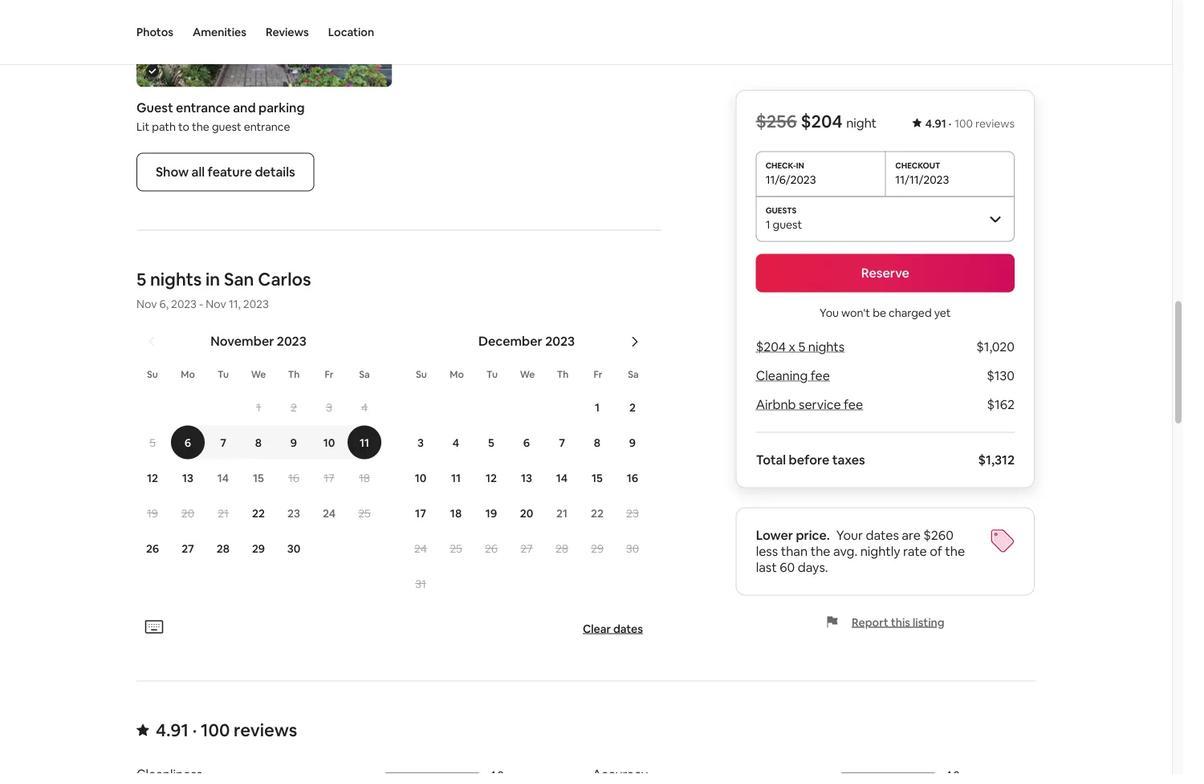 Task type: vqa. For each thing, say whether or not it's contained in the screenshot.
60
yes



Task type: locate. For each thing, give the bounding box(es) containing it.
1 23 from the left
[[288, 507, 300, 521]]

1 30 button from the left
[[276, 532, 312, 566]]

17
[[324, 471, 335, 486], [415, 507, 426, 521]]

0 horizontal spatial 28
[[217, 542, 230, 556]]

20
[[181, 507, 194, 521], [520, 507, 533, 521]]

1 horizontal spatial fee
[[844, 397, 863, 413]]

1 horizontal spatial 26
[[485, 542, 498, 556]]

2 14 from the left
[[556, 471, 568, 486]]

9
[[291, 436, 297, 450], [629, 436, 636, 450]]

29 button
[[241, 532, 276, 566], [580, 532, 615, 566]]

19 button
[[135, 497, 170, 531], [474, 497, 509, 531]]

1 vertical spatial guest
[[773, 217, 802, 232]]

11,
[[229, 297, 241, 312]]

$204 left night
[[801, 110, 843, 133]]

2 2 button from the left
[[615, 391, 650, 425]]

0 horizontal spatial th
[[288, 369, 300, 381]]

0 vertical spatial 25 button
[[347, 497, 382, 531]]

1 16 button from the left
[[276, 462, 312, 495]]

1 6 from the left
[[185, 436, 191, 450]]

14
[[217, 471, 229, 486], [556, 471, 568, 486]]

$204
[[801, 110, 843, 133], [756, 339, 786, 355]]

1 vertical spatial 100
[[201, 720, 230, 743]]

1 horizontal spatial 29
[[591, 542, 604, 556]]

you
[[820, 306, 839, 320]]

1 vertical spatial reviews
[[234, 720, 297, 743]]

1 horizontal spatial $204
[[801, 110, 843, 133]]

0 horizontal spatial 1 button
[[241, 391, 276, 425]]

0 vertical spatial 4
[[361, 401, 368, 415]]

$162
[[987, 397, 1015, 413]]

2 9 from the left
[[629, 436, 636, 450]]

10 button
[[312, 426, 347, 460], [403, 462, 438, 495]]

20 button
[[170, 497, 206, 531], [509, 497, 544, 531]]

reviews
[[976, 116, 1015, 131], [234, 720, 297, 743]]

1 vertical spatial 11 button
[[438, 462, 474, 495]]

1 8 button from the left
[[241, 426, 276, 460]]

nights inside 5 nights in san carlos nov 6, 2023 - nov 11, 2023
[[150, 269, 202, 291]]

9 for 2nd the 9 button from the left
[[629, 436, 636, 450]]

2 we from the left
[[520, 369, 535, 381]]

0 horizontal spatial 4.91 · 100 reviews
[[156, 720, 297, 743]]

2 23 button from the left
[[615, 497, 650, 531]]

be
[[873, 306, 887, 320]]

3
[[326, 401, 332, 415], [418, 436, 424, 450]]

0 horizontal spatial 20 button
[[170, 497, 206, 531]]

22 button
[[241, 497, 276, 531], [580, 497, 615, 531]]

taxes
[[833, 452, 866, 469]]

1 horizontal spatial 26 button
[[474, 532, 509, 566]]

0 horizontal spatial fr
[[325, 369, 334, 381]]

1 horizontal spatial 19
[[486, 507, 497, 521]]

3 for 3 button to the left
[[326, 401, 332, 415]]

2 15 from the left
[[592, 471, 603, 486]]

23 button
[[276, 497, 312, 531], [615, 497, 650, 531]]

2 27 from the left
[[521, 542, 533, 556]]

0 horizontal spatial 22 button
[[241, 497, 276, 531]]

1 horizontal spatial 8
[[594, 436, 601, 450]]

nights up 6,
[[150, 269, 202, 291]]

0 horizontal spatial 24 button
[[312, 497, 347, 531]]

2023 right the december
[[545, 334, 575, 350]]

guest inside popup button
[[773, 217, 802, 232]]

1 19 button from the left
[[135, 497, 170, 531]]

31 button
[[403, 568, 438, 601]]

2 8 from the left
[[594, 436, 601, 450]]

1 horizontal spatial 4
[[453, 436, 459, 450]]

fee right service at the bottom of the page
[[844, 397, 863, 413]]

november
[[211, 334, 274, 350]]

8
[[255, 436, 262, 450], [594, 436, 601, 450]]

1 1 button from the left
[[241, 391, 276, 425]]

1 8 from the left
[[255, 436, 262, 450]]

1 horizontal spatial nov
[[206, 297, 226, 312]]

2023 right 'november'
[[277, 334, 307, 350]]

1 horizontal spatial 20
[[520, 507, 533, 521]]

guest down and
[[212, 120, 241, 134]]

cleaning fee button
[[756, 368, 830, 384]]

24 for 24 button to the right
[[414, 542, 427, 556]]

we down 'november 2023'
[[251, 369, 266, 381]]

2 th from the left
[[557, 369, 569, 381]]

clear dates button
[[577, 616, 650, 643]]

1 horizontal spatial 2
[[630, 401, 636, 415]]

1 16 from the left
[[288, 471, 300, 486]]

path
[[152, 120, 176, 134]]

2 26 from the left
[[485, 542, 498, 556]]

1 29 button from the left
[[241, 532, 276, 566]]

2 1 button from the left
[[580, 391, 615, 425]]

1 9 button from the left
[[276, 426, 312, 460]]

1 horizontal spatial 27
[[521, 542, 533, 556]]

4
[[361, 401, 368, 415], [453, 436, 459, 450]]

dates right the clear
[[613, 622, 643, 637]]

5
[[137, 269, 146, 291], [799, 339, 806, 355], [149, 436, 156, 450], [488, 436, 495, 450]]

12 button
[[135, 462, 170, 495], [474, 462, 509, 495]]

2 16 from the left
[[627, 471, 639, 486]]

1 horizontal spatial 23 button
[[615, 497, 650, 531]]

your dates are $260 less than the avg. nightly rate of the last 60 days.
[[756, 528, 965, 576]]

0 vertical spatial 11 button
[[347, 426, 382, 460]]

15 button
[[241, 462, 276, 495], [580, 462, 615, 495]]

nov left 6,
[[137, 297, 157, 312]]

1 horizontal spatial su
[[416, 369, 427, 381]]

28 for first 28 button from right
[[556, 542, 569, 556]]

dates left are
[[866, 528, 899, 544]]

0 horizontal spatial mo
[[181, 369, 195, 381]]

the left avg.
[[811, 544, 831, 560]]

1 horizontal spatial 25 button
[[438, 532, 474, 566]]

6,
[[159, 297, 169, 312]]

1 vertical spatial 3
[[418, 436, 424, 450]]

$1,020
[[977, 339, 1015, 355]]

november 2023
[[211, 334, 307, 350]]

1 28 from the left
[[217, 542, 230, 556]]

th down december 2023
[[557, 369, 569, 381]]

entrance up to
[[176, 100, 230, 116]]

location
[[328, 25, 374, 39]]

2 7 from the left
[[559, 436, 565, 450]]

0 vertical spatial 17 button
[[312, 462, 347, 495]]

x
[[789, 339, 796, 355]]

0 horizontal spatial 22
[[252, 507, 265, 521]]

0 horizontal spatial 29 button
[[241, 532, 276, 566]]

1 15 from the left
[[253, 471, 264, 486]]

0 horizontal spatial 15 button
[[241, 462, 276, 495]]

the right of
[[945, 544, 965, 560]]

22
[[252, 507, 265, 521], [591, 507, 604, 521]]

1 23 button from the left
[[276, 497, 312, 531]]

$256 $204 night
[[756, 110, 877, 133]]

1 we from the left
[[251, 369, 266, 381]]

1 inside 1 guest popup button
[[766, 217, 770, 232]]

the right to
[[192, 120, 209, 134]]

1 horizontal spatial 4.91
[[926, 116, 947, 131]]

1 13 from the left
[[182, 471, 194, 486]]

1 21 button from the left
[[206, 497, 241, 531]]

1 th from the left
[[288, 369, 300, 381]]

2
[[291, 401, 297, 415], [630, 401, 636, 415]]

0 vertical spatial dates
[[866, 528, 899, 544]]

2 29 button from the left
[[580, 532, 615, 566]]

28 for 1st 28 button from left
[[217, 542, 230, 556]]

1 20 from the left
[[181, 507, 194, 521]]

0 vertical spatial 4.91 · 100 reviews
[[926, 116, 1015, 131]]

1 26 button from the left
[[135, 532, 170, 566]]

$1,312
[[979, 452, 1015, 469]]

guest down 11/6/2023
[[773, 217, 802, 232]]

entrance down parking
[[244, 120, 290, 134]]

12
[[147, 471, 158, 486], [486, 471, 497, 486]]

we down december 2023
[[520, 369, 535, 381]]

0 horizontal spatial 24
[[323, 507, 336, 521]]

dates for clear
[[613, 622, 643, 637]]

0 horizontal spatial 11
[[360, 436, 369, 450]]

tu down the december
[[487, 369, 498, 381]]

17 for 17 button to the top
[[324, 471, 335, 486]]

in
[[206, 269, 220, 291]]

100
[[955, 116, 973, 131], [201, 720, 230, 743]]

nov right -
[[206, 297, 226, 312]]

9 for first the 9 button from left
[[291, 436, 297, 450]]

2 sa from the left
[[628, 369, 639, 381]]

0 horizontal spatial 7
[[220, 436, 226, 450]]

0 horizontal spatial 19
[[147, 507, 158, 521]]

1 horizontal spatial 9
[[629, 436, 636, 450]]

photos
[[137, 25, 173, 39]]

1 mo from the left
[[181, 369, 195, 381]]

1 20 button from the left
[[170, 497, 206, 531]]

21
[[218, 507, 229, 521], [557, 507, 568, 521]]

december
[[479, 334, 543, 350]]

0 horizontal spatial 21
[[218, 507, 229, 521]]

19
[[147, 507, 158, 521], [486, 507, 497, 521]]

0 vertical spatial 3
[[326, 401, 332, 415]]

2 23 from the left
[[626, 507, 639, 521]]

$204 left x
[[756, 339, 786, 355]]

1 horizontal spatial guest
[[773, 217, 802, 232]]

26 button
[[135, 532, 170, 566], [474, 532, 509, 566]]

reserve
[[861, 265, 910, 281]]

1 horizontal spatial 7 button
[[544, 426, 580, 460]]

0 horizontal spatial 30
[[287, 542, 301, 556]]

1 7 button from the left
[[206, 426, 241, 460]]

1 horizontal spatial 29 button
[[580, 532, 615, 566]]

1 horizontal spatial 1
[[595, 401, 600, 415]]

11
[[360, 436, 369, 450], [451, 471, 461, 486]]

1 14 from the left
[[217, 471, 229, 486]]

4 button
[[347, 391, 382, 425], [438, 426, 474, 460]]

24 button
[[312, 497, 347, 531], [403, 532, 438, 566]]

2 19 from the left
[[486, 507, 497, 521]]

1 vertical spatial nights
[[808, 339, 845, 355]]

0 horizontal spatial 2 button
[[276, 391, 312, 425]]

1 horizontal spatial 30 button
[[615, 532, 650, 566]]

1 nov from the left
[[137, 297, 157, 312]]

24
[[323, 507, 336, 521], [414, 542, 427, 556]]

1 vertical spatial 25 button
[[438, 532, 474, 566]]

0 horizontal spatial ·
[[192, 720, 197, 743]]

2 8 button from the left
[[580, 426, 615, 460]]

0 horizontal spatial 25
[[358, 507, 371, 521]]

yet
[[934, 306, 951, 320]]

2 21 button from the left
[[544, 497, 580, 531]]

0 horizontal spatial 14
[[217, 471, 229, 486]]

0 horizontal spatial 8 button
[[241, 426, 276, 460]]

0 vertical spatial 24 button
[[312, 497, 347, 531]]

2 19 button from the left
[[474, 497, 509, 531]]

nights right x
[[808, 339, 845, 355]]

2 5 button from the left
[[474, 426, 509, 460]]

1 5 button from the left
[[135, 426, 170, 460]]

tu down 'november'
[[218, 369, 229, 381]]

1 26 from the left
[[146, 542, 159, 556]]

27 button
[[170, 532, 206, 566], [509, 532, 544, 566]]

0 vertical spatial guest
[[212, 120, 241, 134]]

1 horizontal spatial 17
[[415, 507, 426, 521]]

1 horizontal spatial nights
[[808, 339, 845, 355]]

18 button
[[347, 462, 382, 495], [438, 497, 474, 531]]

1 horizontal spatial 12 button
[[474, 462, 509, 495]]

1 button for december 2023
[[580, 391, 615, 425]]

dates inside button
[[613, 622, 643, 637]]

2 16 button from the left
[[615, 462, 650, 495]]

1 su from the left
[[147, 369, 158, 381]]

1 vertical spatial 17 button
[[403, 497, 438, 531]]

16
[[288, 471, 300, 486], [627, 471, 639, 486]]

1 horizontal spatial 13
[[521, 471, 532, 486]]

24 for leftmost 24 button
[[323, 507, 336, 521]]

2 7 button from the left
[[544, 426, 580, 460]]

less
[[756, 544, 778, 560]]

7
[[220, 436, 226, 450], [559, 436, 565, 450]]

0 horizontal spatial sa
[[359, 369, 370, 381]]

0 vertical spatial entrance
[[176, 100, 230, 116]]

1 2 button from the left
[[276, 391, 312, 425]]

0 horizontal spatial $204
[[756, 339, 786, 355]]

1 horizontal spatial 7
[[559, 436, 565, 450]]

1 horizontal spatial 14
[[556, 471, 568, 486]]

1 14 button from the left
[[206, 462, 241, 495]]

2 14 button from the left
[[544, 462, 580, 495]]

2 28 from the left
[[556, 542, 569, 556]]

0 horizontal spatial 23
[[288, 507, 300, 521]]

17 button
[[312, 462, 347, 495], [403, 497, 438, 531]]

fee up service at the bottom of the page
[[811, 368, 830, 384]]

0 horizontal spatial 21 button
[[206, 497, 241, 531]]

2 6 from the left
[[523, 436, 530, 450]]

2 22 from the left
[[591, 507, 604, 521]]

0 horizontal spatial 17
[[324, 471, 335, 486]]

21 button
[[206, 497, 241, 531], [544, 497, 580, 531]]

cleaning fee
[[756, 368, 830, 384]]

avg.
[[834, 544, 858, 560]]

fee
[[811, 368, 830, 384], [844, 397, 863, 413]]

accessibility features region
[[130, 0, 668, 192]]

6 button
[[170, 426, 206, 460], [509, 426, 544, 460]]

1 9 from the left
[[291, 436, 297, 450]]

$260
[[924, 528, 954, 544]]

0 horizontal spatial 27
[[182, 542, 194, 556]]

27
[[182, 542, 194, 556], [521, 542, 533, 556]]

th
[[288, 369, 300, 381], [557, 369, 569, 381]]

location button
[[328, 0, 374, 64]]

1 horizontal spatial 15 button
[[580, 462, 615, 495]]

1 horizontal spatial entrance
[[244, 120, 290, 134]]

30 button
[[276, 532, 312, 566], [615, 532, 650, 566]]

60
[[780, 560, 795, 576]]

dates inside your dates are $260 less than the avg. nightly rate of the last 60 days.
[[866, 528, 899, 544]]

last
[[756, 560, 777, 576]]

2 2 from the left
[[630, 401, 636, 415]]

26
[[146, 542, 159, 556], [485, 542, 498, 556]]

1 2 from the left
[[291, 401, 297, 415]]

1 horizontal spatial 4 button
[[438, 426, 474, 460]]

0 horizontal spatial tu
[[218, 369, 229, 381]]

30
[[287, 542, 301, 556], [626, 542, 639, 556]]

1 7 from the left
[[220, 436, 226, 450]]

1 fr from the left
[[325, 369, 334, 381]]

1 horizontal spatial 27 button
[[509, 532, 544, 566]]

1 vertical spatial 4
[[453, 436, 459, 450]]

amenities
[[193, 25, 247, 39]]

0 vertical spatial fee
[[811, 368, 830, 384]]

report this listing
[[852, 616, 945, 630]]

1 horizontal spatial 5 button
[[474, 426, 509, 460]]

2 button for december 2023
[[615, 391, 650, 425]]

th down 'november 2023'
[[288, 369, 300, 381]]

2 21 from the left
[[557, 507, 568, 521]]

0 horizontal spatial 13
[[182, 471, 194, 486]]

0 vertical spatial 18
[[359, 471, 370, 486]]

nov
[[137, 297, 157, 312], [206, 297, 226, 312]]

lit path to the guest entrance, verified image image
[[137, 0, 392, 87], [137, 0, 392, 87]]

1 for december 2023
[[595, 401, 600, 415]]

tu
[[218, 369, 229, 381], [487, 369, 498, 381]]

0 vertical spatial nights
[[150, 269, 202, 291]]



Task type: describe. For each thing, give the bounding box(es) containing it.
17 for right 17 button
[[415, 507, 426, 521]]

this
[[891, 616, 911, 630]]

days.
[[798, 560, 828, 576]]

$130
[[987, 368, 1015, 384]]

parking
[[259, 100, 305, 116]]

carlos
[[258, 269, 311, 291]]

1 6 button from the left
[[170, 426, 206, 460]]

and
[[233, 100, 256, 116]]

1 22 button from the left
[[241, 497, 276, 531]]

2023 left -
[[171, 297, 197, 312]]

15 for 1st 15 button from right
[[592, 471, 603, 486]]

total
[[756, 452, 786, 469]]

$204 x 5 nights button
[[756, 339, 845, 355]]

1 tu from the left
[[218, 369, 229, 381]]

2 20 button from the left
[[509, 497, 544, 531]]

1 vertical spatial 3 button
[[403, 426, 438, 460]]

1 27 button from the left
[[170, 532, 206, 566]]

2 22 button from the left
[[580, 497, 615, 531]]

2023 right 11,
[[243, 297, 269, 312]]

show all feature details
[[156, 164, 295, 181]]

2 30 from the left
[[626, 542, 639, 556]]

service
[[799, 397, 841, 413]]

2 12 from the left
[[486, 471, 497, 486]]

report
[[852, 616, 889, 630]]

1 button for november 2023
[[241, 391, 276, 425]]

total before taxes
[[756, 452, 866, 469]]

0 horizontal spatial entrance
[[176, 100, 230, 116]]

1 22 from the left
[[252, 507, 265, 521]]

2 nov from the left
[[206, 297, 226, 312]]

5 nights in san carlos nov 6, 2023 - nov 11, 2023
[[137, 269, 311, 312]]

1 guest button
[[756, 196, 1015, 241]]

won't
[[842, 306, 871, 320]]

11/11/2023
[[896, 172, 949, 187]]

1 horizontal spatial 24 button
[[403, 532, 438, 566]]

dates for your
[[866, 528, 899, 544]]

0 horizontal spatial 18
[[359, 471, 370, 486]]

2 13 from the left
[[521, 471, 532, 486]]

1 30 from the left
[[287, 542, 301, 556]]

2 29 from the left
[[591, 542, 604, 556]]

8 for 1st "8" button from left
[[255, 436, 262, 450]]

2 fr from the left
[[594, 369, 603, 381]]

1 27 from the left
[[182, 542, 194, 556]]

2 28 button from the left
[[544, 532, 580, 566]]

you won't be charged yet
[[820, 306, 951, 320]]

your
[[837, 528, 863, 544]]

lit
[[137, 120, 149, 134]]

all
[[192, 164, 205, 181]]

1 horizontal spatial 18
[[450, 507, 462, 521]]

26 for 2nd the 26 button from left
[[485, 542, 498, 556]]

0 vertical spatial reviews
[[976, 116, 1015, 131]]

1 guest
[[766, 217, 802, 232]]

1 horizontal spatial 4.91 · 100 reviews
[[926, 116, 1015, 131]]

1 15 button from the left
[[241, 462, 276, 495]]

than
[[781, 544, 808, 560]]

8 for second "8" button from left
[[594, 436, 601, 450]]

0 vertical spatial 4.91
[[926, 116, 947, 131]]

0 horizontal spatial 100
[[201, 720, 230, 743]]

1 21 from the left
[[218, 507, 229, 521]]

reviews
[[266, 25, 309, 39]]

0 horizontal spatial fee
[[811, 368, 830, 384]]

5 inside 5 nights in san carlos nov 6, 2023 - nov 11, 2023
[[137, 269, 146, 291]]

clear dates
[[583, 622, 643, 637]]

1 vertical spatial 10
[[415, 471, 427, 486]]

cleaning
[[756, 368, 808, 384]]

airbnb service fee button
[[756, 397, 863, 413]]

1 vertical spatial 25
[[450, 542, 462, 556]]

0 horizontal spatial reviews
[[234, 720, 297, 743]]

show all feature details button
[[137, 153, 314, 192]]

2 for november 2023
[[291, 401, 297, 415]]

report this listing button
[[826, 616, 945, 630]]

$256
[[756, 110, 797, 133]]

2 20 from the left
[[520, 507, 533, 521]]

1 vertical spatial fee
[[844, 397, 863, 413]]

guest
[[137, 100, 173, 116]]

0 horizontal spatial 3 button
[[312, 391, 347, 425]]

1 vertical spatial 4.91
[[156, 720, 189, 743]]

reserve button
[[756, 254, 1015, 293]]

show
[[156, 164, 189, 181]]

guest inside guest entrance and parking lit path to the guest entrance
[[212, 120, 241, 134]]

11/6/2023
[[766, 172, 816, 187]]

0 horizontal spatial 10 button
[[312, 426, 347, 460]]

1 12 from the left
[[147, 471, 158, 486]]

lower
[[756, 528, 793, 544]]

0 vertical spatial 4 button
[[347, 391, 382, 425]]

lower price.
[[756, 528, 830, 544]]

1 sa from the left
[[359, 369, 370, 381]]

airbnb
[[756, 397, 796, 413]]

1 horizontal spatial the
[[811, 544, 831, 560]]

to
[[178, 120, 190, 134]]

1 horizontal spatial 11 button
[[438, 462, 474, 495]]

december 2023
[[479, 334, 575, 350]]

clear
[[583, 622, 611, 637]]

2 13 button from the left
[[509, 462, 544, 495]]

0 vertical spatial 100
[[955, 116, 973, 131]]

26 for 2nd the 26 button from the right
[[146, 542, 159, 556]]

2 6 button from the left
[[509, 426, 544, 460]]

san
[[224, 269, 254, 291]]

1 29 from the left
[[252, 542, 265, 556]]

2 for december 2023
[[630, 401, 636, 415]]

before
[[789, 452, 830, 469]]

amenities button
[[193, 0, 247, 64]]

photos button
[[137, 0, 173, 64]]

-
[[199, 297, 203, 312]]

2 9 button from the left
[[615, 426, 650, 460]]

0 vertical spatial $204
[[801, 110, 843, 133]]

details
[[255, 164, 295, 181]]

31
[[415, 577, 426, 592]]

2 mo from the left
[[450, 369, 464, 381]]

nightly
[[861, 544, 901, 560]]

2 button for november 2023
[[276, 391, 312, 425]]

0 horizontal spatial 25 button
[[347, 497, 382, 531]]

calendar application
[[117, 316, 1184, 616]]

2 26 button from the left
[[474, 532, 509, 566]]

1 horizontal spatial 17 button
[[403, 497, 438, 531]]

listing
[[913, 616, 945, 630]]

1 vertical spatial entrance
[[244, 120, 290, 134]]

1 19 from the left
[[147, 507, 158, 521]]

price.
[[796, 528, 830, 544]]

15 for second 15 button from the right
[[253, 471, 264, 486]]

1 vertical spatial ·
[[192, 720, 197, 743]]

0 horizontal spatial 10
[[323, 436, 335, 450]]

2 12 button from the left
[[474, 462, 509, 495]]

1 horizontal spatial 18 button
[[438, 497, 474, 531]]

2 horizontal spatial the
[[945, 544, 965, 560]]

0 vertical spatial 25
[[358, 507, 371, 521]]

2 15 button from the left
[[580, 462, 615, 495]]

1 for november 2023
[[256, 401, 261, 415]]

1 vertical spatial 4.91 · 100 reviews
[[156, 720, 297, 743]]

charged
[[889, 306, 932, 320]]

2 30 button from the left
[[615, 532, 650, 566]]

2 27 button from the left
[[509, 532, 544, 566]]

3 for the bottommost 3 button
[[418, 436, 424, 450]]

rate
[[903, 544, 927, 560]]

are
[[902, 528, 921, 544]]

night
[[847, 115, 877, 131]]

1 horizontal spatial 10 button
[[403, 462, 438, 495]]

1 28 button from the left
[[206, 532, 241, 566]]

1 vertical spatial 11
[[451, 471, 461, 486]]

of
[[930, 544, 943, 560]]

airbnb service fee
[[756, 397, 863, 413]]

0 vertical spatial ·
[[949, 116, 952, 131]]

1 13 button from the left
[[170, 462, 206, 495]]

reviews button
[[266, 0, 309, 64]]

2 tu from the left
[[487, 369, 498, 381]]

feature
[[208, 164, 252, 181]]

0 horizontal spatial 18 button
[[347, 462, 382, 495]]

the inside guest entrance and parking lit path to the guest entrance
[[192, 120, 209, 134]]

guest entrance and parking lit path to the guest entrance
[[137, 100, 305, 134]]

2 su from the left
[[416, 369, 427, 381]]

$204 x 5 nights
[[756, 339, 845, 355]]

1 12 button from the left
[[135, 462, 170, 495]]



